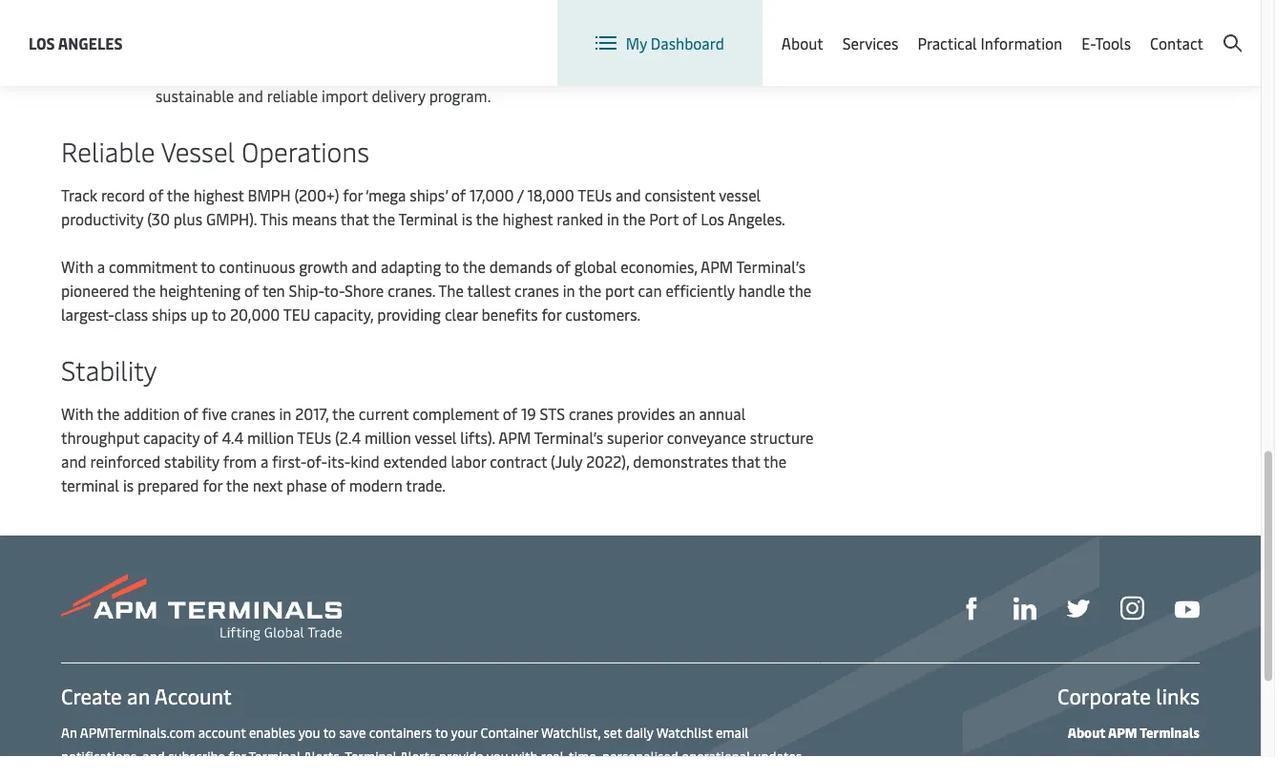 Task type: describe. For each thing, give the bounding box(es) containing it.
for inside the track record of the highest bmph (200+) for 'mega ships' of 17,000 / 18,000 teus and consistent vessel productivity (30 plus gmph). this means that the terminal is the highest ranked in the port of los angeles.
[[343, 185, 363, 205]]

to-
[[324, 280, 345, 301]]

delivery
[[372, 85, 426, 106]]

e-tools button
[[1082, 0, 1131, 86]]

ship-
[[289, 280, 324, 301]]

e-
[[1082, 33, 1096, 53]]

addition
[[124, 403, 180, 424]]

subscribe
[[168, 747, 225, 757]]

the right the handle at top right
[[789, 280, 812, 301]]

of left ten
[[244, 280, 259, 301]]

17,000
[[470, 185, 514, 205]]

0 horizontal spatial terminal
[[249, 747, 301, 757]]

from
[[223, 451, 257, 472]]

complement
[[413, 403, 499, 424]]

within
[[548, 30, 590, 51]]

shore
[[345, 280, 384, 301]]

global
[[574, 256, 617, 277]]

switch location
[[758, 18, 866, 38]]

instagram link
[[1121, 594, 1145, 620]]

global menu button
[[885, 0, 1033, 57]]

corporate
[[1058, 682, 1151, 710]]

switch
[[758, 18, 804, 38]]

throughput
[[61, 427, 139, 448]]

enables
[[249, 723, 296, 741]]

instagram image
[[1121, 596, 1145, 620]]

notifications,
[[61, 747, 139, 757]]

a inside the with a commitment to continuous growth and adapting to the demands of global economies, apm terminal's pioneered the heightening of ten ship-to-shore cranes. the tallest cranes in the port can efficiently handle the largest-class ships up to 20,000 teu capacity, providing clear benefits for customers.
[[97, 256, 105, 277]]

alerts
[[400, 747, 436, 757]]

linkedin image
[[1014, 597, 1037, 620]]

teus inside the with the addition of five cranes in 2017, the current complement of 19 sts cranes provides an annual throughput capacity of 4.4 million teus (2.4 million vessel lifts). apm terminal's superior conveyance structure and reinforced stability from a first-of-its-kind extended labor contract (july 2022), demonstrates that the terminal is prepared for the next phase of modern trade.
[[297, 427, 331, 448]]

about apm terminals
[[1068, 723, 1200, 741]]

and inside the with the addition of five cranes in 2017, the current complement of 19 sts cranes provides an annual throughput capacity of 4.4 million teus (2.4 million vessel lifts). apm terminal's superior conveyance structure and reinforced stability from a first-of-its-kind extended labor contract (july 2022), demonstrates that the terminal is prepared for the next phase of modern trade.
[[61, 451, 87, 472]]

to left your
[[435, 723, 448, 741]]

terminal's inside the with the addition of five cranes in 2017, the current complement of 19 sts cranes provides an annual throughput capacity of 4.4 million teus (2.4 million vessel lifts). apm terminal's superior conveyance structure and reinforced stability from a first-of-its-kind extended labor contract (july 2022), demonstrates that the terminal is prepared for the next phase of modern trade.
[[534, 427, 604, 448]]

terminals
[[1140, 723, 1200, 741]]

largest-
[[61, 304, 114, 325]]

in inside the track record of the highest bmph (200+) for 'mega ships' of 17,000 / 18,000 teus and consistent vessel productivity (30 plus gmph). this means that the terminal is the highest ranked in the port of los angeles.
[[607, 209, 620, 229]]

with the addition of five cranes in 2017, the current complement of 19 sts cranes provides an annual throughput capacity of 4.4 million teus (2.4 million vessel lifts). apm terminal's superior conveyance structure and reinforced stability from a first-of-its-kind extended labor contract (july 2022), demonstrates that the terminal is prepared for the next phase of modern trade.
[[61, 403, 814, 496]]

lifts).
[[461, 427, 495, 448]]

about for about apm terminals
[[1068, 723, 1106, 741]]

of inside about 80% of import appointments are kept by trucking companies offering sustainable and reliable import delivery program.
[[235, 62, 250, 82]]

up
[[191, 304, 208, 325]]

for inside an apmterminals.com account enables you to save containers to your container watchlist, set daily watchlist email notifications, and subscribe for terminal alerts. terminal alerts provide you with real-time, personalised operational update
[[229, 747, 246, 757]]

of right ships'
[[451, 185, 466, 205]]

email
[[716, 723, 749, 741]]

total
[[251, 30, 284, 51]]

0 vertical spatial los
[[29, 32, 55, 53]]

watchlist,
[[541, 723, 601, 741]]

menu
[[975, 18, 1014, 38]]

the up (2.4 on the bottom left of page
[[332, 403, 355, 424]]

save
[[339, 723, 366, 741]]

twitter image
[[1067, 597, 1090, 620]]

to up the
[[445, 256, 460, 277]]

about button
[[782, 0, 824, 86]]

0 horizontal spatial you
[[298, 723, 320, 741]]

record
[[101, 185, 145, 205]]

of right 75%
[[233, 30, 247, 51]]

20,000
[[230, 304, 280, 325]]

(july
[[551, 451, 583, 472]]

about 80% of import appointments are kept by trucking companies offering sustainable and reliable import delivery program.
[[156, 62, 675, 106]]

are for appointments
[[403, 62, 425, 82]]

the left my
[[594, 30, 616, 51]]

terminal inside the track record of the highest bmph (200+) for 'mega ships' of 17,000 / 18,000 teus and consistent vessel productivity (30 plus gmph). this means that the terminal is the highest ranked in the port of los angeles.
[[399, 209, 458, 229]]

the up tallest
[[463, 256, 486, 277]]

teus inside the track record of the highest bmph (200+) for 'mega ships' of 17,000 / 18,000 teus and consistent vessel productivity (30 plus gmph). this means that the terminal is the highest ranked in the port of los angeles.
[[578, 185, 612, 205]]

contact button
[[1151, 0, 1204, 86]]

less
[[401, 30, 428, 51]]

stability
[[164, 451, 219, 472]]

personalised
[[603, 747, 679, 757]]

apm inside the with the addition of five cranes in 2017, the current complement of 19 sts cranes provides an annual throughput capacity of 4.4 million teus (2.4 million vessel lifts). apm terminal's superior conveyance structure and reinforced stability from a first-of-its-kind extended labor contract (july 2022), demonstrates that the terminal is prepared for the next phase of modern trade.
[[499, 427, 531, 448]]

pioneered
[[61, 280, 129, 301]]

efficiently
[[666, 280, 735, 301]]

1 vertical spatial account
[[154, 682, 232, 710]]

corporate links
[[1058, 682, 1200, 710]]

1 horizontal spatial highest
[[503, 209, 553, 229]]

are for transactions
[[376, 30, 398, 51]]

modern
[[349, 475, 403, 496]]

an inside the with the addition of five cranes in 2017, the current complement of 19 sts cranes provides an annual throughput capacity of 4.4 million teus (2.4 million vessel lifts). apm terminal's superior conveyance structure and reinforced stability from a first-of-its-kind extended labor contract (july 2022), demonstrates that the terminal is prepared for the next phase of modern trade.
[[679, 403, 696, 424]]

practical
[[918, 33, 977, 53]]

the left port
[[623, 209, 646, 229]]

alerts.
[[304, 747, 342, 757]]

the down global
[[579, 280, 602, 301]]

handle
[[739, 280, 785, 301]]

bmph
[[248, 185, 291, 205]]

facebook image
[[961, 597, 983, 620]]

vessel inside the track record of the highest bmph (200+) for 'mega ships' of 17,000 / 18,000 teus and consistent vessel productivity (30 plus gmph). this means that the terminal is the highest ranked in the port of los angeles.
[[719, 185, 761, 205]]

consistent
[[645, 185, 716, 205]]

an apmterminals.com account enables you to save containers to your container watchlist, set daily watchlist email notifications, and subscribe for terminal alerts. terminal alerts provide you with real-time, personalised operational update
[[61, 723, 809, 757]]

that inside the track record of the highest bmph (200+) for 'mega ships' of 17,000 / 18,000 teus and consistent vessel productivity (30 plus gmph). this means that the terminal is the highest ranked in the port of los angeles.
[[341, 209, 369, 229]]

is inside the track record of the highest bmph (200+) for 'mega ships' of 17,000 / 18,000 teus and consistent vessel productivity (30 plus gmph). this means that the terminal is the highest ranked in the port of los angeles.
[[462, 209, 473, 229]]

account
[[198, 723, 246, 741]]

60
[[466, 30, 485, 51]]

providing
[[377, 304, 441, 325]]

to up alerts.
[[323, 723, 336, 741]]

practical information
[[918, 33, 1063, 53]]

/ inside the track record of the highest bmph (200+) for 'mega ships' of 17,000 / 18,000 teus and consistent vessel productivity (30 plus gmph). this means that the terminal is the highest ranked in the port of los angeles.
[[517, 185, 524, 205]]

of down consistent
[[683, 209, 697, 229]]

you tube link
[[1175, 595, 1200, 619]]

reliable
[[61, 132, 155, 169]]

can
[[638, 280, 662, 301]]

0 horizontal spatial an
[[127, 682, 150, 710]]

the down 17,000
[[476, 209, 499, 229]]

services
[[843, 33, 899, 53]]

port
[[605, 280, 635, 301]]

continuous
[[219, 256, 295, 277]]

practical information button
[[918, 0, 1063, 86]]

apm inside the with a commitment to continuous growth and adapting to the demands of global economies, apm terminal's pioneered the heightening of ten ship-to-shore cranes. the tallest cranes in the port can efficiently handle the largest-class ships up to 20,000 teu capacity, providing clear benefits for customers.
[[701, 256, 733, 277]]

conveyance
[[667, 427, 747, 448]]

to up heightening at left
[[201, 256, 215, 277]]

in inside the with a commitment to continuous growth and adapting to the demands of global economies, apm terminal's pioneered the heightening of ten ship-to-shore cranes. the tallest cranes in the port can efficiently handle the largest-class ships up to 20,000 teu capacity, providing clear benefits for customers.
[[563, 280, 575, 301]]

structure
[[750, 427, 814, 448]]

about for about 75% of total transactions are less than 60 minutes within the terminal.
[[156, 30, 197, 51]]

about for about
[[782, 33, 824, 53]]

kept
[[428, 62, 458, 82]]

cranes.
[[388, 280, 435, 301]]

set
[[604, 723, 622, 741]]

reinforced
[[90, 451, 161, 472]]

fill 44 link
[[1067, 594, 1090, 620]]

means
[[292, 209, 337, 229]]

of left 4.4
[[204, 427, 218, 448]]

reliable vessel operations
[[61, 132, 369, 169]]

tallest
[[467, 280, 511, 301]]

0 vertical spatial import
[[253, 62, 300, 82]]



Task type: locate. For each thing, give the bounding box(es) containing it.
with up throughput
[[61, 403, 94, 424]]

provides
[[617, 403, 675, 424]]

reliable
[[267, 85, 318, 106]]

for inside the with a commitment to continuous growth and adapting to the demands of global economies, apm terminal's pioneered the heightening of ten ship-to-shore cranes. the tallest cranes in the port can efficiently handle the largest-class ships up to 20,000 teu capacity, providing clear benefits for customers.
[[542, 304, 562, 325]]

and up terminal
[[61, 451, 87, 472]]

and inside an apmterminals.com account enables you to save containers to your container watchlist, set daily watchlist email notifications, and subscribe for terminal alerts. terminal alerts provide you with real-time, personalised operational update
[[143, 747, 165, 757]]

2017,
[[295, 403, 329, 424]]

economies,
[[621, 256, 698, 277]]

0 horizontal spatial apm
[[499, 427, 531, 448]]

a up pioneered at the left top of page
[[97, 256, 105, 277]]

this
[[260, 209, 288, 229]]

/ right 17,000
[[517, 185, 524, 205]]

capacity,
[[314, 304, 374, 325]]

an up conveyance
[[679, 403, 696, 424]]

for left 'mega
[[343, 185, 363, 205]]

are left less
[[376, 30, 398, 51]]

and inside about 80% of import appointments are kept by trucking companies offering sustainable and reliable import delivery program.
[[238, 85, 263, 106]]

about
[[156, 30, 197, 51], [782, 33, 824, 53], [156, 62, 197, 82], [1068, 723, 1106, 741]]

1 vertical spatial you
[[487, 747, 509, 757]]

global
[[927, 18, 971, 38]]

with inside the with the addition of five cranes in 2017, the current complement of 19 sts cranes provides an annual throughput capacity of 4.4 million teus (2.4 million vessel lifts). apm terminal's superior conveyance structure and reinforced stability from a first-of-its-kind extended labor contract (july 2022), demonstrates that the terminal is prepared for the next phase of modern trade.
[[61, 403, 94, 424]]

2 million from the left
[[365, 427, 411, 448]]

/ right login
[[1128, 18, 1135, 38]]

first-
[[272, 451, 307, 472]]

1 horizontal spatial terminal
[[345, 747, 397, 757]]

services button
[[843, 0, 899, 86]]

you up alerts.
[[298, 723, 320, 741]]

of down its-
[[331, 475, 345, 496]]

create up an
[[61, 682, 122, 710]]

ranked
[[557, 209, 603, 229]]

are inside about 80% of import appointments are kept by trucking companies offering sustainable and reliable import delivery program.
[[403, 62, 425, 82]]

of up (30
[[149, 185, 163, 205]]

1 vertical spatial terminal's
[[534, 427, 604, 448]]

highest up gmph).
[[194, 185, 244, 205]]

and
[[238, 85, 263, 106], [616, 185, 641, 205], [352, 256, 377, 277], [61, 451, 87, 472], [143, 747, 165, 757]]

an
[[679, 403, 696, 424], [127, 682, 150, 710]]

plus
[[174, 209, 202, 229]]

0 horizontal spatial los
[[29, 32, 55, 53]]

is down 17,000
[[462, 209, 473, 229]]

about inside about 80% of import appointments are kept by trucking companies offering sustainable and reliable import delivery program.
[[156, 62, 197, 82]]

five
[[202, 403, 227, 424]]

watchlist
[[657, 723, 713, 741]]

with for with a commitment to continuous growth and adapting to the demands of global economies, apm terminal's pioneered the heightening of ten ship-to-shore cranes. the tallest cranes in the port can efficiently handle the largest-class ships up to 20,000 teu capacity, providing clear benefits for customers.
[[61, 256, 94, 277]]

0 horizontal spatial highest
[[194, 185, 244, 205]]

1 vertical spatial a
[[261, 451, 268, 472]]

1 horizontal spatial cranes
[[515, 280, 559, 301]]

terminal down save
[[345, 747, 397, 757]]

with for with the addition of five cranes in 2017, the current complement of 19 sts cranes provides an annual throughput capacity of 4.4 million teus (2.4 million vessel lifts). apm terminal's superior conveyance structure and reinforced stability from a first-of-its-kind extended labor contract (july 2022), demonstrates that the terminal is prepared for the next phase of modern trade.
[[61, 403, 94, 424]]

los left angeles
[[29, 32, 55, 53]]

stability
[[61, 351, 157, 387]]

trucking
[[482, 62, 538, 82]]

0 vertical spatial vessel
[[719, 185, 761, 205]]

0 horizontal spatial create
[[61, 682, 122, 710]]

0 vertical spatial in
[[607, 209, 620, 229]]

0 horizontal spatial /
[[517, 185, 524, 205]]

1 horizontal spatial /
[[1128, 18, 1135, 38]]

about for about 80% of import appointments are kept by trucking companies offering sustainable and reliable import delivery program.
[[156, 62, 197, 82]]

with a commitment to continuous growth and adapting to the demands of global economies, apm terminal's pioneered the heightening of ten ship-to-shore cranes. the tallest cranes in the port can efficiently handle the largest-class ships up to 20,000 teu capacity, providing clear benefits for customers.
[[61, 256, 812, 325]]

by
[[462, 62, 478, 82]]

to right 'up'
[[212, 304, 226, 325]]

0 vertical spatial you
[[298, 723, 320, 741]]

1 million from the left
[[247, 427, 294, 448]]

2 with from the top
[[61, 403, 94, 424]]

provide
[[439, 747, 484, 757]]

1 horizontal spatial terminal's
[[737, 256, 806, 277]]

highest down 18,000 in the left of the page
[[503, 209, 553, 229]]

of left 19
[[503, 403, 518, 424]]

1 with from the top
[[61, 256, 94, 277]]

2 horizontal spatial cranes
[[569, 403, 614, 424]]

0 vertical spatial is
[[462, 209, 473, 229]]

1 vertical spatial /
[[517, 185, 524, 205]]

2 horizontal spatial in
[[607, 209, 620, 229]]

vessel inside the with the addition of five cranes in 2017, the current complement of 19 sts cranes provides an annual throughput capacity of 4.4 million teus (2.4 million vessel lifts). apm terminal's superior conveyance structure and reinforced stability from a first-of-its-kind extended labor contract (july 2022), demonstrates that the terminal is prepared for the next phase of modern trade.
[[415, 427, 457, 448]]

1 vertical spatial import
[[322, 85, 368, 106]]

track
[[61, 185, 97, 205]]

an up apmterminals.com at the bottom
[[127, 682, 150, 710]]

0 horizontal spatial vessel
[[415, 427, 457, 448]]

and left reliable
[[238, 85, 263, 106]]

in left 2017,
[[279, 403, 291, 424]]

the down commitment
[[133, 280, 156, 301]]

0 vertical spatial account
[[1186, 18, 1242, 38]]

terminal's up (july
[[534, 427, 604, 448]]

los inside the track record of the highest bmph (200+) for 'mega ships' of 17,000 / 18,000 teus and consistent vessel productivity (30 plus gmph). this means that the terminal is the highest ranked in the port of los angeles.
[[701, 209, 725, 229]]

for right benefits
[[542, 304, 562, 325]]

and inside the track record of the highest bmph (200+) for 'mega ships' of 17,000 / 18,000 teus and consistent vessel productivity (30 plus gmph). this means that the terminal is the highest ranked in the port of los angeles.
[[616, 185, 641, 205]]

account
[[1186, 18, 1242, 38], [154, 682, 232, 710]]

and up shore
[[352, 256, 377, 277]]

about 75% of total transactions are less than 60 minutes within the terminal.
[[156, 30, 682, 51]]

extended
[[384, 451, 447, 472]]

operational
[[682, 747, 751, 757]]

teus down 2017,
[[297, 427, 331, 448]]

1 horizontal spatial teus
[[578, 185, 612, 205]]

1 horizontal spatial account
[[1186, 18, 1242, 38]]

its-
[[328, 451, 351, 472]]

0 horizontal spatial million
[[247, 427, 294, 448]]

1 horizontal spatial apm
[[701, 256, 733, 277]]

is down reinforced
[[123, 475, 134, 496]]

terminal's
[[737, 256, 806, 277], [534, 427, 604, 448]]

0 vertical spatial teus
[[578, 185, 612, 205]]

0 vertical spatial are
[[376, 30, 398, 51]]

1 vertical spatial apm
[[499, 427, 531, 448]]

create right tools
[[1138, 18, 1183, 38]]

0 vertical spatial apm
[[701, 256, 733, 277]]

0 horizontal spatial a
[[97, 256, 105, 277]]

global menu
[[927, 18, 1014, 38]]

terminal's up the handle at top right
[[737, 256, 806, 277]]

ten
[[262, 280, 285, 301]]

shape link
[[961, 594, 983, 620]]

0 vertical spatial create
[[1138, 18, 1183, 38]]

is inside the with the addition of five cranes in 2017, the current complement of 19 sts cranes provides an annual throughput capacity of 4.4 million teus (2.4 million vessel lifts). apm terminal's superior conveyance structure and reinforced stability from a first-of-its-kind extended labor contract (july 2022), demonstrates that the terminal is prepared for the next phase of modern trade.
[[123, 475, 134, 496]]

los down consistent
[[701, 209, 725, 229]]

angeles.
[[728, 209, 786, 229]]

1 horizontal spatial you
[[487, 747, 509, 757]]

0 horizontal spatial teus
[[297, 427, 331, 448]]

1 horizontal spatial are
[[403, 62, 425, 82]]

in inside the with the addition of five cranes in 2017, the current complement of 19 sts cranes provides an annual throughput capacity of 4.4 million teus (2.4 million vessel lifts). apm terminal's superior conveyance structure and reinforced stability from a first-of-its-kind extended labor contract (july 2022), demonstrates that the terminal is prepared for the next phase of modern trade.
[[279, 403, 291, 424]]

million down current
[[365, 427, 411, 448]]

1 horizontal spatial in
[[563, 280, 575, 301]]

0 vertical spatial /
[[1128, 18, 1135, 38]]

of right 80%
[[235, 62, 250, 82]]

terminal's inside the with a commitment to continuous growth and adapting to the demands of global economies, apm terminal's pioneered the heightening of ten ship-to-shore cranes. the tallest cranes in the port can efficiently handle the largest-class ships up to 20,000 teu capacity, providing clear benefits for customers.
[[737, 256, 806, 277]]

switch location button
[[728, 17, 866, 38]]

and inside the with a commitment to continuous growth and adapting to the demands of global economies, apm terminal's pioneered the heightening of ten ship-to-shore cranes. the tallest cranes in the port can efficiently handle the largest-class ships up to 20,000 teu capacity, providing clear benefits for customers.
[[352, 256, 377, 277]]

that
[[341, 209, 369, 229], [732, 451, 761, 472]]

80%
[[201, 62, 231, 82]]

2 horizontal spatial terminal
[[399, 209, 458, 229]]

terminal down enables
[[249, 747, 301, 757]]

for down the account
[[229, 747, 246, 757]]

0 horizontal spatial that
[[341, 209, 369, 229]]

1 horizontal spatial import
[[322, 85, 368, 106]]

the down 'mega
[[373, 209, 395, 229]]

terminal
[[61, 475, 119, 496]]

apm up contract
[[499, 427, 531, 448]]

1 vertical spatial create
[[61, 682, 122, 710]]

apm down corporate links
[[1108, 723, 1138, 741]]

import down appointments
[[322, 85, 368, 106]]

current
[[359, 403, 409, 424]]

1 vertical spatial that
[[732, 451, 761, 472]]

productivity
[[61, 209, 143, 229]]

apmterminals.com
[[80, 723, 195, 741]]

you
[[298, 723, 320, 741], [487, 747, 509, 757]]

location
[[807, 18, 866, 38]]

of left global
[[556, 256, 571, 277]]

2 horizontal spatial apm
[[1108, 723, 1138, 741]]

capacity
[[143, 427, 200, 448]]

0 horizontal spatial account
[[154, 682, 232, 710]]

that down structure
[[732, 451, 761, 472]]

companies
[[542, 62, 616, 82]]

that inside the with the addition of five cranes in 2017, the current complement of 19 sts cranes provides an annual throughput capacity of 4.4 million teus (2.4 million vessel lifts). apm terminal's superior conveyance structure and reinforced stability from a first-of-its-kind extended labor contract (july 2022), demonstrates that the terminal is prepared for the next phase of modern trade.
[[732, 451, 761, 472]]

19
[[521, 403, 536, 424]]

of-
[[307, 451, 328, 472]]

1 vertical spatial highest
[[503, 209, 553, 229]]

terminal
[[399, 209, 458, 229], [249, 747, 301, 757], [345, 747, 397, 757]]

1 horizontal spatial a
[[261, 451, 268, 472]]

my dashboard
[[626, 33, 725, 53]]

0 vertical spatial with
[[61, 256, 94, 277]]

and down apmterminals.com at the bottom
[[143, 747, 165, 757]]

information
[[981, 33, 1063, 53]]

cranes down demands at the top of page
[[515, 280, 559, 301]]

1 horizontal spatial vessel
[[719, 185, 761, 205]]

teus up ranked
[[578, 185, 612, 205]]

2 vertical spatial apm
[[1108, 723, 1138, 741]]

(200+)
[[294, 185, 339, 205]]

you down "container" at the left of the page
[[487, 747, 509, 757]]

with up pioneered at the left top of page
[[61, 256, 94, 277]]

0 horizontal spatial import
[[253, 62, 300, 82]]

1 horizontal spatial create
[[1138, 18, 1183, 38]]

the up throughput
[[97, 403, 120, 424]]

apmt footer logo image
[[61, 574, 342, 641]]

0 vertical spatial highest
[[194, 185, 244, 205]]

1 vertical spatial teus
[[297, 427, 331, 448]]

0 vertical spatial a
[[97, 256, 105, 277]]

0 horizontal spatial in
[[279, 403, 291, 424]]

sustainable
[[156, 85, 234, 106]]

cranes up 4.4
[[231, 403, 275, 424]]

heightening
[[159, 280, 241, 301]]

0 vertical spatial that
[[341, 209, 369, 229]]

class
[[114, 304, 148, 325]]

the up plus on the top left of the page
[[167, 185, 190, 205]]

1 vertical spatial are
[[403, 62, 425, 82]]

1 vertical spatial an
[[127, 682, 150, 710]]

1 horizontal spatial an
[[679, 403, 696, 424]]

in right ranked
[[607, 209, 620, 229]]

of left five
[[184, 403, 198, 424]]

for inside the with the addition of five cranes in 2017, the current complement of 19 sts cranes provides an annual throughput capacity of 4.4 million teus (2.4 million vessel lifts). apm terminal's superior conveyance structure and reinforced stability from a first-of-its-kind extended labor contract (july 2022), demonstrates that the terminal is prepared for the next phase of modern trade.
[[203, 475, 223, 496]]

1 horizontal spatial los
[[701, 209, 725, 229]]

minutes
[[489, 30, 544, 51]]

port
[[650, 209, 679, 229]]

1 horizontal spatial that
[[732, 451, 761, 472]]

los angeles
[[29, 32, 123, 53]]

million up first-
[[247, 427, 294, 448]]

1 vertical spatial is
[[123, 475, 134, 496]]

are
[[376, 30, 398, 51], [403, 62, 425, 82]]

0 horizontal spatial is
[[123, 475, 134, 496]]

a inside the with the addition of five cranes in 2017, the current complement of 19 sts cranes provides an annual throughput capacity of 4.4 million teus (2.4 million vessel lifts). apm terminal's superior conveyance structure and reinforced stability from a first-of-its-kind extended labor contract (july 2022), demonstrates that the terminal is prepared for the next phase of modern trade.
[[261, 451, 268, 472]]

the down structure
[[764, 451, 787, 472]]

a up next
[[261, 451, 268, 472]]

that down 'mega
[[341, 209, 369, 229]]

1 horizontal spatial is
[[462, 209, 473, 229]]

angeles
[[58, 32, 123, 53]]

my
[[626, 33, 647, 53]]

apm up efficiently
[[701, 256, 733, 277]]

links
[[1157, 682, 1200, 710]]

2 vertical spatial in
[[279, 403, 291, 424]]

in
[[607, 209, 620, 229], [563, 280, 575, 301], [279, 403, 291, 424]]

cranes right sts
[[569, 403, 614, 424]]

1 vertical spatial in
[[563, 280, 575, 301]]

0 vertical spatial an
[[679, 403, 696, 424]]

is
[[462, 209, 473, 229], [123, 475, 134, 496]]

login
[[1088, 18, 1125, 38]]

1 vertical spatial vessel
[[415, 427, 457, 448]]

2022),
[[586, 451, 630, 472]]

75%
[[201, 30, 229, 51]]

are up the delivery
[[403, 62, 425, 82]]

0 horizontal spatial cranes
[[231, 403, 275, 424]]

than
[[431, 30, 463, 51]]

0 horizontal spatial terminal's
[[534, 427, 604, 448]]

the
[[439, 280, 464, 301]]

the down from
[[226, 475, 249, 496]]

prepared
[[137, 475, 199, 496]]

to
[[201, 256, 215, 277], [445, 256, 460, 277], [212, 304, 226, 325], [323, 723, 336, 741], [435, 723, 448, 741]]

with inside the with a commitment to continuous growth and adapting to the demands of global economies, apm terminal's pioneered the heightening of ten ship-to-shore cranes. the tallest cranes in the port can efficiently handle the largest-class ships up to 20,000 teu capacity, providing clear benefits for customers.
[[61, 256, 94, 277]]

e-tools
[[1082, 33, 1131, 53]]

vessel down complement
[[415, 427, 457, 448]]

gmph).
[[206, 209, 257, 229]]

0 horizontal spatial are
[[376, 30, 398, 51]]

import up reliable
[[253, 62, 300, 82]]

1 vertical spatial los
[[701, 209, 725, 229]]

cranes inside the with a commitment to continuous growth and adapting to the demands of global economies, apm terminal's pioneered the heightening of ten ship-to-shore cranes. the tallest cranes in the port can efficiently handle the largest-class ships up to 20,000 teu capacity, providing clear benefits for customers.
[[515, 280, 559, 301]]

vessel up angeles.
[[719, 185, 761, 205]]

1 vertical spatial with
[[61, 403, 94, 424]]

youtube image
[[1175, 601, 1200, 618]]

million
[[247, 427, 294, 448], [365, 427, 411, 448]]

and left consistent
[[616, 185, 641, 205]]

for down stability
[[203, 475, 223, 496]]

in down global
[[563, 280, 575, 301]]

vessel
[[161, 132, 235, 169]]

terminal.
[[620, 30, 682, 51]]

0 vertical spatial terminal's
[[737, 256, 806, 277]]

terminal down ships'
[[399, 209, 458, 229]]

apm
[[701, 256, 733, 277], [499, 427, 531, 448], [1108, 723, 1138, 741]]

create
[[1138, 18, 1183, 38], [61, 682, 122, 710]]

1 horizontal spatial million
[[365, 427, 411, 448]]



Task type: vqa. For each thing, say whether or not it's contained in the screenshot.
a within With a commitment to continuous growth and adapting to the demands of global economies, APM Terminal's pioneered the heightening of ten Ship-to-Shore cranes. The tallest cranes in the port can efficiently handle the largest-class ships up to 20,000 TEU capacity, providing clear benefits for customers.
yes



